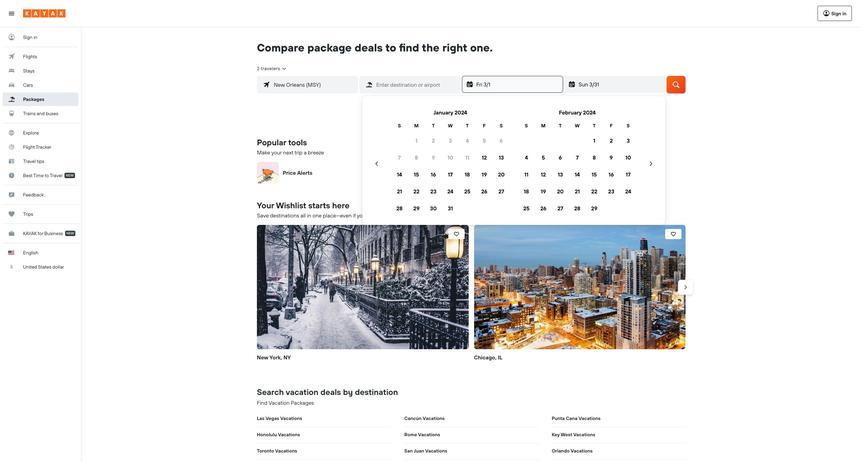 Task type: locate. For each thing, give the bounding box(es) containing it.
0 horizontal spatial grid
[[391, 105, 510, 217]]

navigation menu image
[[8, 10, 15, 17]]

grid
[[391, 105, 510, 217], [518, 105, 637, 217]]

chicago, il element
[[474, 225, 686, 350]]

Origin input text field
[[270, 80, 358, 90]]

Destination input text field
[[372, 80, 460, 90]]

your wishlist starts here carousel region
[[254, 223, 693, 374]]

row
[[391, 122, 510, 130], [518, 122, 637, 130], [391, 132, 510, 149], [518, 132, 637, 149], [391, 149, 510, 166], [518, 149, 637, 166], [391, 166, 510, 183], [518, 166, 637, 183], [391, 183, 510, 200], [518, 183, 637, 200], [391, 200, 510, 217], [518, 200, 637, 217]]

1 horizontal spatial grid
[[518, 105, 637, 217]]



Task type: describe. For each thing, give the bounding box(es) containing it.
1 grid from the left
[[391, 105, 510, 217]]

Start date field
[[476, 80, 563, 89]]

End date field
[[578, 80, 665, 89]]

united states (english) image
[[8, 251, 14, 255]]

new york, ny element
[[257, 225, 469, 350]]

2 grid from the left
[[518, 105, 637, 217]]

forward image
[[682, 284, 689, 291]]

start date calendar input element
[[371, 105, 657, 217]]



